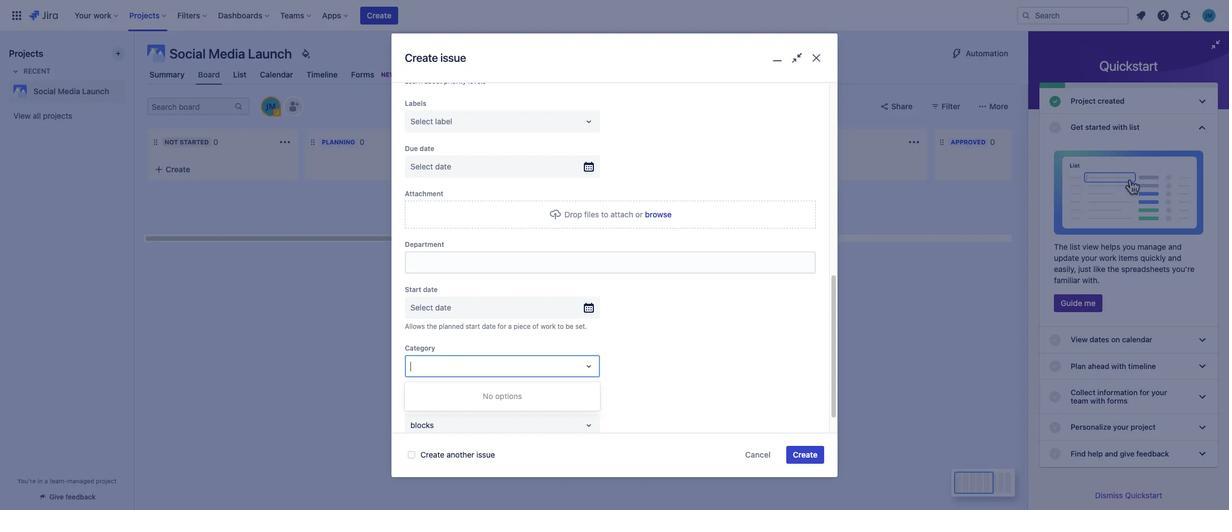 Task type: locate. For each thing, give the bounding box(es) containing it.
progress bar
[[1040, 83, 1218, 88]]

create inside the primary element
[[367, 10, 392, 20]]

items
[[1119, 254, 1139, 263]]

attachment
[[405, 190, 444, 198]]

recent
[[23, 67, 51, 75]]

to right files
[[601, 210, 609, 219]]

timeline link
[[304, 65, 340, 85]]

1 horizontal spatial list
[[1130, 123, 1140, 132]]

open image
[[582, 115, 596, 128], [582, 419, 596, 432]]

no
[[483, 392, 493, 401]]

select down start date
[[411, 303, 433, 312]]

open image for blocks
[[582, 419, 596, 432]]

and right manage at right
[[1169, 242, 1182, 252]]

started for 0
[[180, 138, 209, 146]]

timeline
[[307, 70, 338, 79]]

due
[[405, 144, 418, 153]]

your inside the list view helps you manage and update your work items quickly and easily, just like the spreadsheets you're familiar with.
[[1082, 254, 1098, 263]]

work right of
[[541, 322, 556, 331]]

select label
[[411, 117, 452, 126]]

0 horizontal spatial list
[[1070, 242, 1081, 252]]

0 vertical spatial media
[[209, 46, 245, 61]]

2 open image from the top
[[582, 419, 596, 432]]

track,
[[475, 402, 497, 411]]

issues
[[448, 70, 471, 79], [429, 403, 450, 412]]

launch up view all projects link
[[82, 86, 109, 96]]

1 horizontal spatial social media launch
[[170, 46, 292, 61]]

linked issues
[[405, 403, 450, 412]]

automation button
[[944, 45, 1015, 62]]

1 vertical spatial select date
[[411, 303, 451, 312]]

2 vertical spatial started
[[662, 402, 688, 411]]

feedback
[[66, 493, 96, 502]]

1 vertical spatial for
[[592, 413, 602, 422]]

select date down start date
[[411, 303, 451, 312]]

1 vertical spatial issue
[[477, 450, 495, 460]]

dismiss
[[1095, 491, 1123, 500]]

1 horizontal spatial for
[[592, 413, 602, 422]]

2 vertical spatial work
[[572, 379, 600, 394]]

0 horizontal spatial for
[[498, 322, 506, 331]]

select date down due date
[[411, 162, 451, 171]]

guide me button
[[1054, 295, 1103, 313]]

1 vertical spatial and
[[1169, 254, 1182, 263]]

1 horizontal spatial started
[[662, 402, 688, 411]]

2 horizontal spatial work
[[1100, 254, 1117, 263]]

no options
[[483, 392, 522, 401]]

you're
[[1173, 265, 1195, 274]]

work for to
[[541, 322, 556, 331]]

2 vertical spatial and
[[532, 402, 546, 411]]

media
[[209, 46, 245, 61], [58, 86, 80, 96]]

calendar
[[260, 70, 293, 79]]

0 horizontal spatial started
[[180, 138, 209, 146]]

primary element
[[7, 0, 1018, 31]]

1 vertical spatial social
[[33, 86, 56, 96]]

automation image
[[951, 47, 964, 60]]

0 horizontal spatial the
[[427, 322, 437, 331]]

for inside track, organize and prioritize your team's work. get started by creating an item for your team.
[[592, 413, 602, 422]]

0 vertical spatial social
[[170, 46, 206, 61]]

1 vertical spatial open image
[[582, 419, 596, 432]]

jeremy miller image
[[262, 98, 280, 115]]

about
[[424, 77, 442, 86]]

started right not
[[180, 138, 209, 146]]

1 horizontal spatial to
[[601, 210, 609, 219]]

summary
[[150, 70, 185, 79]]

1 horizontal spatial work
[[572, 379, 600, 394]]

1 horizontal spatial media
[[209, 46, 245, 61]]

team.
[[622, 413, 642, 422]]

your up prioritize
[[543, 379, 569, 394]]

social media launch up list at the left of page
[[170, 46, 292, 61]]

work down helps
[[1100, 254, 1117, 263]]

and up creating
[[532, 402, 546, 411]]

guide
[[1061, 299, 1083, 308]]

date right start
[[482, 322, 496, 331]]

date up planned
[[435, 303, 451, 312]]

launch
[[248, 46, 292, 61], [82, 86, 109, 96]]

1 vertical spatial create button
[[148, 160, 298, 180]]

exit full screen image
[[789, 50, 805, 66]]

get right checked image
[[1071, 123, 1084, 132]]

0 horizontal spatial get
[[647, 402, 660, 411]]

allows
[[405, 322, 425, 331]]

1 0 from the left
[[213, 137, 218, 147]]

0 vertical spatial launch
[[248, 46, 292, 61]]

tab list
[[141, 65, 1022, 85]]

of
[[533, 322, 539, 331]]

get inside track, organize and prioritize your team's work. get started by creating an item for your team.
[[647, 402, 660, 411]]

create another issue
[[421, 450, 495, 460]]

cancel button
[[739, 446, 778, 464]]

0 vertical spatial select
[[411, 117, 433, 126]]

select down due date
[[411, 162, 433, 171]]

and inside track, organize and prioritize your team's work. get started by creating an item for your team.
[[532, 402, 546, 411]]

view
[[13, 111, 31, 121]]

board
[[198, 70, 220, 79]]

started right checked image
[[1086, 123, 1111, 132]]

2 select date from the top
[[411, 303, 451, 312]]

work.
[[625, 402, 645, 411]]

the right "like"
[[1108, 265, 1120, 274]]

social down recent
[[33, 86, 56, 96]]

levels
[[468, 77, 486, 86]]

Department text field
[[406, 253, 815, 273]]

like
[[1094, 265, 1106, 274]]

2 select from the top
[[411, 162, 433, 171]]

reports
[[484, 70, 513, 79]]

0 horizontal spatial create button
[[148, 160, 298, 180]]

with inside get started with list dropdown button
[[1113, 123, 1128, 132]]

1 vertical spatial launch
[[82, 86, 109, 96]]

calendar link
[[258, 65, 295, 85]]

jira image
[[29, 9, 58, 22], [29, 9, 58, 22]]

open image
[[582, 360, 596, 373]]

1 vertical spatial with
[[603, 379, 628, 394]]

0 vertical spatial with
[[1113, 123, 1128, 132]]

your down view
[[1082, 254, 1098, 263]]

give feedback button
[[32, 488, 102, 507]]

approved 0
[[951, 137, 995, 147]]

1 vertical spatial issues
[[429, 403, 450, 412]]

1 vertical spatial the
[[427, 322, 437, 331]]

date up attachment at left top
[[435, 162, 451, 171]]

0 vertical spatial started
[[1086, 123, 1111, 132]]

0
[[213, 137, 218, 147], [360, 137, 365, 147], [831, 137, 836, 147], [990, 137, 995, 147]]

a up no
[[484, 381, 488, 390]]

projects
[[43, 111, 72, 121]]

1 open image from the top
[[582, 115, 596, 128]]

2 horizontal spatial started
[[1086, 123, 1111, 132]]

2 vertical spatial select
[[411, 303, 433, 312]]

work inside the list view helps you manage and update your work items quickly and easily, just like the spreadsheets you're familiar with.
[[1100, 254, 1117, 263]]

0 horizontal spatial work
[[541, 322, 556, 331]]

all
[[33, 111, 41, 121]]

issue right another
[[477, 450, 495, 460]]

0 vertical spatial select date
[[411, 162, 451, 171]]

1 horizontal spatial launch
[[248, 46, 292, 61]]

select date
[[411, 162, 451, 171], [411, 303, 451, 312]]

0 vertical spatial for
[[498, 322, 506, 331]]

0 vertical spatial the
[[1108, 265, 1120, 274]]

1 vertical spatial get
[[647, 402, 660, 411]]

work down open icon
[[572, 379, 600, 394]]

1 vertical spatial list
[[1070, 242, 1081, 252]]

date
[[420, 144, 434, 153], [435, 162, 451, 171], [423, 286, 438, 294], [435, 303, 451, 312], [482, 322, 496, 331]]

select for due
[[411, 162, 433, 171]]

cancel
[[746, 450, 771, 460]]

1 vertical spatial social media launch
[[33, 86, 109, 96]]

list inside dropdown button
[[1130, 123, 1140, 132]]

1 horizontal spatial with
[[1113, 123, 1128, 132]]

1 horizontal spatial create button
[[360, 6, 398, 24]]

learn
[[405, 77, 423, 86]]

1 select from the top
[[411, 117, 433, 126]]

helps
[[1101, 242, 1121, 252]]

the right allows
[[427, 322, 437, 331]]

media up view all projects link
[[58, 86, 80, 96]]

1 vertical spatial to
[[558, 322, 564, 331]]

date right start in the bottom left of the page
[[423, 286, 438, 294]]

3 select from the top
[[411, 303, 433, 312]]

started inside not started 0
[[180, 138, 209, 146]]

social media launch up view all projects link
[[33, 86, 109, 96]]

Labels text field
[[411, 116, 413, 127]]

started inside dropdown button
[[1086, 123, 1111, 132]]

media up list at the left of page
[[209, 46, 245, 61]]

1 vertical spatial select
[[411, 162, 433, 171]]

quickstart
[[1100, 58, 1158, 74], [1126, 491, 1163, 500]]

add people image
[[287, 100, 300, 113]]

not started 0
[[165, 137, 218, 147]]

social media launch
[[170, 46, 292, 61], [33, 86, 109, 96]]

discard & close image
[[808, 50, 825, 66]]

and up you're
[[1169, 254, 1182, 263]]

you're in a team-managed project
[[17, 478, 117, 485]]

to left be on the bottom of the page
[[558, 322, 564, 331]]

department
[[405, 240, 444, 249]]

2 0 from the left
[[360, 137, 365, 147]]

get inside get started with list dropdown button
[[1071, 123, 1084, 132]]

team's
[[599, 402, 623, 411]]

get right the work.
[[647, 402, 660, 411]]

work
[[1100, 254, 1117, 263], [541, 322, 556, 331], [572, 379, 600, 394]]

for left the piece
[[498, 322, 506, 331]]

projects
[[9, 49, 43, 59]]

Linked Issues text field
[[411, 420, 413, 431]]

1 horizontal spatial get
[[1071, 123, 1084, 132]]

for right item
[[592, 413, 602, 422]]

create banner
[[0, 0, 1230, 31]]

1 vertical spatial started
[[180, 138, 209, 146]]

due date
[[405, 144, 434, 153]]

0 vertical spatial list
[[1130, 123, 1140, 132]]

to
[[601, 210, 609, 219], [558, 322, 564, 331]]

started down board
[[662, 402, 688, 411]]

0 vertical spatial work
[[1100, 254, 1117, 263]]

1 select date from the top
[[411, 162, 451, 171]]

a left the piece
[[508, 322, 512, 331]]

1 vertical spatial work
[[541, 322, 556, 331]]

1 horizontal spatial social
[[170, 46, 206, 61]]

browse
[[645, 210, 672, 219]]

work for items
[[1100, 254, 1117, 263]]

manage
[[1138, 242, 1167, 252]]

started for with
[[1086, 123, 1111, 132]]

date right due
[[420, 144, 434, 153]]

checked image
[[1049, 121, 1062, 134]]

0 horizontal spatial social
[[33, 86, 56, 96]]

0 vertical spatial issues
[[448, 70, 471, 79]]

issue up issues 'link'
[[441, 52, 466, 64]]

social up summary
[[170, 46, 206, 61]]

search image
[[1022, 11, 1031, 20]]

the
[[1108, 265, 1120, 274], [427, 322, 437, 331]]

work inside the create issue 'dialog'
[[541, 322, 556, 331]]

launch up calendar
[[248, 46, 292, 61]]

0 vertical spatial issue
[[441, 52, 466, 64]]

0 horizontal spatial social media launch
[[33, 86, 109, 96]]

update
[[1054, 254, 1080, 263]]

start
[[405, 286, 421, 294]]

pages link
[[409, 65, 436, 85]]

0 horizontal spatial media
[[58, 86, 80, 96]]

view
[[1083, 242, 1099, 252]]

automation
[[966, 49, 1009, 58]]

social
[[170, 46, 206, 61], [33, 86, 56, 96]]

for
[[498, 322, 506, 331], [592, 413, 602, 422]]

dismiss quickstart
[[1095, 491, 1163, 500]]

0 vertical spatial get
[[1071, 123, 1084, 132]]

Search board text field
[[148, 99, 233, 114]]

pages
[[412, 70, 434, 79]]

start
[[466, 322, 480, 331]]

item
[[574, 413, 589, 422]]

minimize image
[[770, 50, 786, 66]]

a up the work.
[[630, 379, 637, 394]]

0 vertical spatial open image
[[582, 115, 596, 128]]

2 horizontal spatial create button
[[787, 446, 825, 464]]

create issue dialog
[[392, 0, 838, 478]]

0 vertical spatial create button
[[360, 6, 398, 24]]

1 horizontal spatial the
[[1108, 265, 1120, 274]]

and
[[1169, 242, 1182, 252], [1169, 254, 1182, 263], [532, 402, 546, 411]]

select down labels
[[411, 117, 433, 126]]



Task type: describe. For each thing, give the bounding box(es) containing it.
files
[[584, 210, 599, 219]]

labels
[[405, 99, 427, 108]]

a right "in"
[[45, 478, 48, 485]]

easily,
[[1054, 265, 1077, 274]]

category
[[436, 381, 464, 390]]

your up item
[[581, 402, 597, 411]]

choose
[[405, 381, 429, 390]]

project
[[96, 478, 117, 485]]

start date
[[405, 286, 438, 294]]

0 horizontal spatial to
[[558, 322, 564, 331]]

planning
[[322, 138, 355, 146]]

an
[[563, 413, 572, 422]]

0 vertical spatial to
[[601, 210, 609, 219]]

approved
[[951, 138, 986, 146]]

team-
[[50, 478, 67, 485]]

issues inside the create issue 'dialog'
[[429, 403, 450, 412]]

social media launch inside social media launch link
[[33, 86, 109, 96]]

the inside the list view helps you manage and update your work items quickly and easily, just like the spreadsheets you're familiar with.
[[1108, 265, 1120, 274]]

1 vertical spatial media
[[58, 86, 80, 96]]

0 horizontal spatial issue
[[441, 52, 466, 64]]

visualize your work with a board
[[489, 379, 674, 394]]

reports link
[[482, 65, 516, 85]]

blocks
[[411, 421, 434, 430]]

minimize image
[[1209, 38, 1223, 51]]

0 vertical spatial quickstart
[[1100, 58, 1158, 74]]

your down team's
[[604, 413, 620, 422]]

drop
[[565, 210, 582, 219]]

2 vertical spatial create button
[[787, 446, 825, 464]]

choose a category using a popup picker window.
[[405, 381, 558, 390]]

you
[[1123, 242, 1136, 252]]

the
[[1054, 242, 1068, 252]]

be
[[566, 322, 574, 331]]

planned
[[439, 322, 464, 331]]

new
[[381, 71, 396, 78]]

give feedback
[[49, 493, 96, 502]]

attach
[[611, 210, 634, 219]]

view all projects
[[13, 111, 72, 121]]

1 vertical spatial quickstart
[[1126, 491, 1163, 500]]

guide me
[[1061, 299, 1096, 308]]

popup
[[490, 381, 510, 390]]

issues inside 'link'
[[448, 70, 471, 79]]

get started with list
[[1071, 123, 1140, 132]]

1 horizontal spatial issue
[[477, 450, 495, 460]]

create button inside the primary element
[[360, 6, 398, 24]]

using
[[466, 381, 483, 390]]

not
[[165, 138, 178, 146]]

Search field
[[1018, 6, 1129, 24]]

options
[[495, 392, 522, 401]]

select date for start date
[[411, 303, 451, 312]]

linked
[[405, 403, 427, 412]]

4 0 from the left
[[990, 137, 995, 147]]

you're
[[17, 478, 36, 485]]

label
[[435, 117, 452, 126]]

collapse recent projects image
[[9, 65, 22, 78]]

forms
[[351, 70, 374, 79]]

learn about priority levels link
[[405, 77, 486, 86]]

for inside the create issue 'dialog'
[[498, 322, 506, 331]]

0 vertical spatial and
[[1169, 242, 1182, 252]]

view all projects link
[[9, 106, 125, 126]]

social inside social media launch link
[[33, 86, 56, 96]]

visualize
[[489, 379, 540, 394]]

list link
[[231, 65, 249, 85]]

piece
[[514, 322, 531, 331]]

dismiss quickstart link
[[1095, 491, 1163, 500]]

drop files to attach or browse
[[565, 210, 672, 219]]

organize
[[499, 402, 530, 411]]

social media launch link
[[9, 80, 121, 103]]

or
[[636, 210, 643, 219]]

by
[[521, 413, 529, 422]]

priority
[[444, 77, 466, 86]]

learn about priority levels
[[405, 77, 486, 86]]

creating
[[531, 413, 561, 422]]

the list view helps you manage and update your work items quickly and easily, just like the spreadsheets you're familiar with.
[[1054, 242, 1195, 285]]

tab list containing board
[[141, 65, 1022, 85]]

just
[[1079, 265, 1092, 274]]

select for start
[[411, 303, 433, 312]]

browse button
[[645, 209, 672, 220]]

0 horizontal spatial with
[[603, 379, 628, 394]]

with.
[[1083, 276, 1100, 285]]

Category text field
[[411, 361, 413, 372]]

window.
[[533, 381, 558, 390]]

quickly
[[1141, 254, 1166, 263]]

board
[[640, 379, 674, 394]]

list inside the list view helps you manage and update your work items quickly and easily, just like the spreadsheets you're familiar with.
[[1070, 242, 1081, 252]]

a right choose
[[431, 381, 434, 390]]

give
[[49, 493, 64, 502]]

open image for select label
[[582, 115, 596, 128]]

started inside track, organize and prioritize your team's work. get started by creating an item for your team.
[[662, 402, 688, 411]]

planning 0
[[322, 137, 365, 147]]

in
[[38, 478, 43, 485]]

managed
[[67, 478, 94, 485]]

set.
[[576, 322, 587, 331]]

another
[[447, 450, 474, 460]]

issues link
[[445, 65, 473, 85]]

upload image
[[549, 208, 563, 221]]

select date for due date
[[411, 162, 451, 171]]

the inside 'dialog'
[[427, 322, 437, 331]]

3 0 from the left
[[831, 137, 836, 147]]

list
[[233, 70, 247, 79]]

0 vertical spatial social media launch
[[170, 46, 292, 61]]

0 horizontal spatial launch
[[82, 86, 109, 96]]

summary link
[[147, 65, 187, 85]]



Task type: vqa. For each thing, say whether or not it's contained in the screenshot.
fifth KEY-
no



